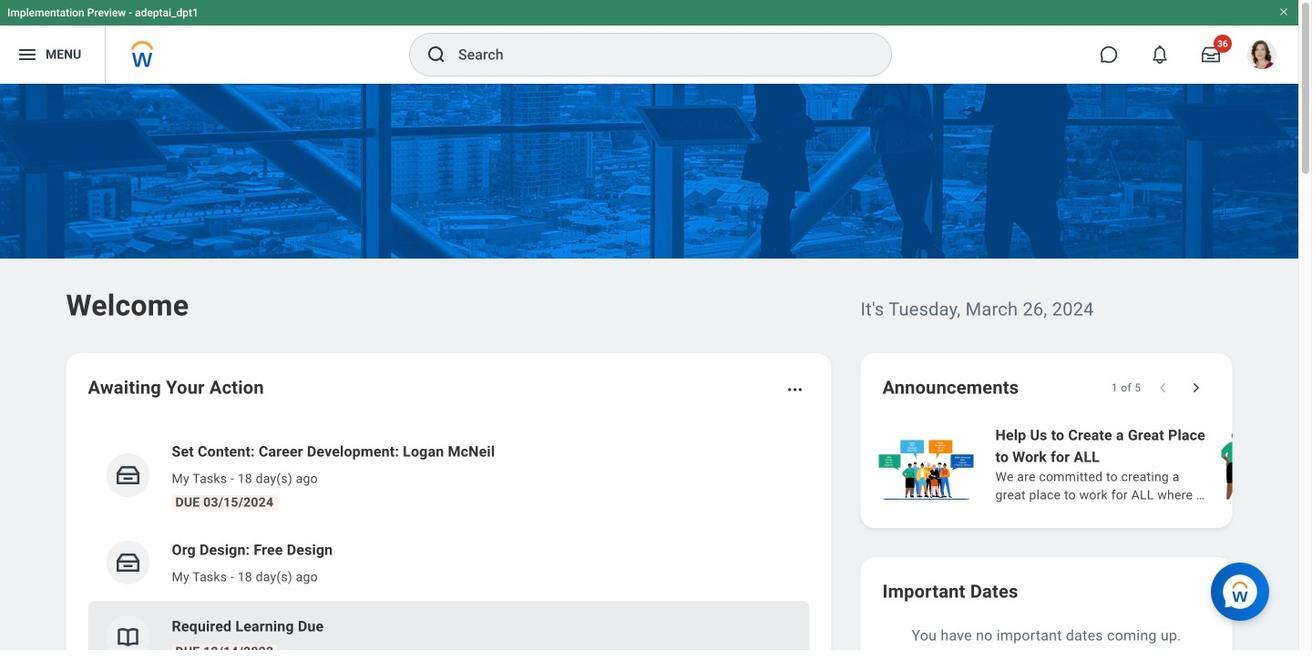 Task type: vqa. For each thing, say whether or not it's contained in the screenshot.
the topmost inbox icon
yes



Task type: describe. For each thing, give the bounding box(es) containing it.
justify image
[[16, 44, 38, 66]]

2 inbox image from the top
[[114, 549, 142, 577]]

search image
[[426, 44, 447, 66]]

book open image
[[114, 624, 142, 651]]

inbox large image
[[1202, 46, 1220, 64]]



Task type: locate. For each thing, give the bounding box(es) containing it.
related actions image
[[786, 381, 804, 399]]

chevron right small image
[[1187, 379, 1205, 397]]

0 vertical spatial inbox image
[[114, 462, 142, 489]]

status
[[1112, 381, 1141, 395]]

profile logan mcneil image
[[1247, 40, 1277, 73]]

notifications large image
[[1151, 46, 1169, 64]]

inbox image
[[114, 462, 142, 489], [114, 549, 142, 577]]

1 vertical spatial inbox image
[[114, 549, 142, 577]]

list item
[[88, 601, 810, 651]]

Search Workday  search field
[[458, 35, 854, 75]]

1 inbox image from the top
[[114, 462, 142, 489]]

1 horizontal spatial list
[[875, 423, 1312, 507]]

main content
[[0, 84, 1312, 651]]

0 horizontal spatial list
[[88, 426, 810, 651]]

list
[[875, 423, 1312, 507], [88, 426, 810, 651]]

chevron left small image
[[1154, 379, 1172, 397]]

banner
[[0, 0, 1298, 84]]

close environment banner image
[[1278, 6, 1289, 17]]



